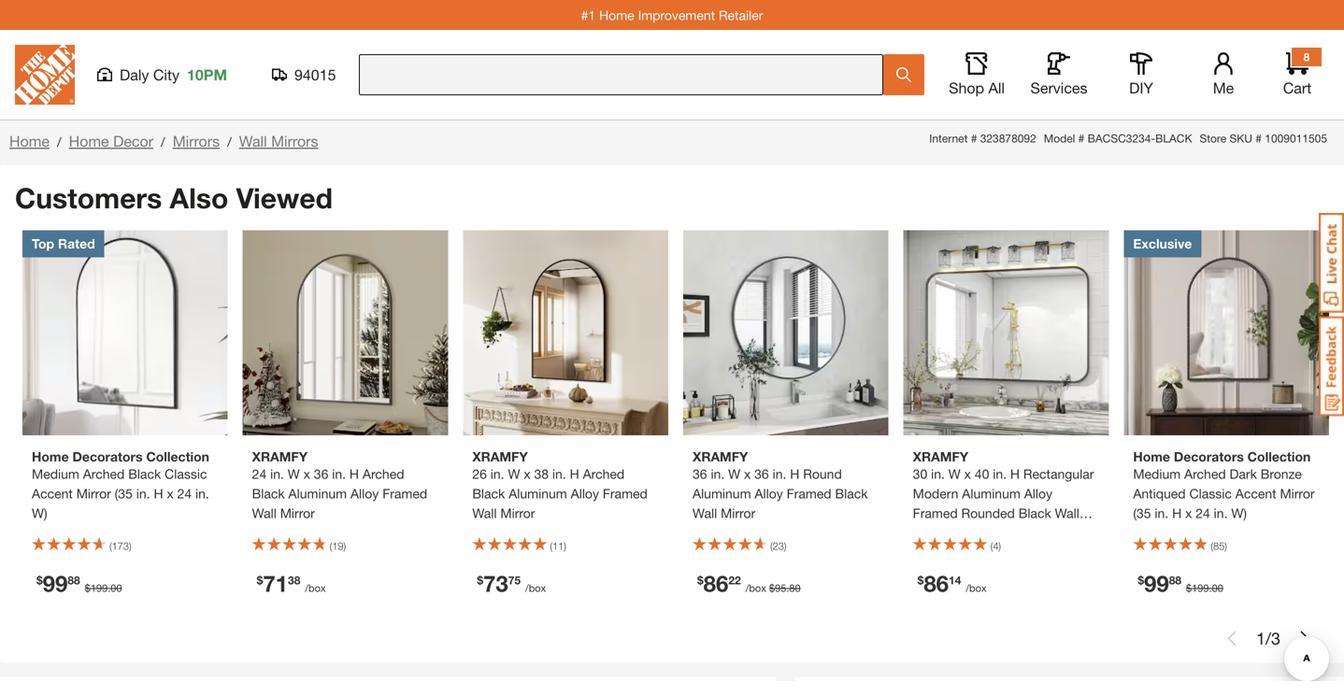 Task type: vqa. For each thing, say whether or not it's contained in the screenshot.
Home / Account / Addresses
no



Task type: locate. For each thing, give the bounding box(es) containing it.
daly
[[120, 66, 149, 84]]

wall down 26
[[472, 506, 497, 521]]

alloy for 73
[[571, 486, 599, 502]]

40
[[975, 467, 989, 482]]

36 for 86
[[754, 467, 769, 482]]

w inside xramfy 30 in. w x 40 in. h rectangular modern aluminum alloy framed rounded black wall mirror
[[948, 467, 961, 482]]

alloy for 86
[[1024, 486, 1052, 502]]

antiqued
[[1133, 486, 1186, 502]]

2 decorators from the left
[[1174, 449, 1244, 465]]

( 23 )
[[770, 540, 787, 553]]

$ 73 75 /box
[[477, 570, 546, 597]]

0 horizontal spatial 199
[[91, 582, 108, 595]]

3 arched from the left
[[583, 467, 625, 482]]

3 w from the left
[[728, 467, 740, 482]]

36 inside xramfy 24 in. w x 36 in. h arched black aluminum alloy framed wall mirror
[[314, 467, 328, 482]]

)
[[129, 540, 131, 553], [344, 540, 346, 553], [564, 540, 566, 553], [784, 540, 787, 553], [999, 540, 1001, 553], [1225, 540, 1227, 553]]

5 ) from the left
[[999, 540, 1001, 553]]

0 vertical spatial (35
[[115, 486, 133, 502]]

w inside the "xramfy 36 in. w x 36 in. h round aluminum alloy framed black wall mirror"
[[728, 467, 740, 482]]

94015
[[294, 66, 336, 84]]

24 inside xramfy 24 in. w x 36 in. h arched black aluminum alloy framed wall mirror
[[252, 467, 267, 482]]

2 199 from the left
[[1192, 582, 1209, 595]]

1 $ 99 88 $ 199 . 00 from the left
[[36, 570, 122, 597]]

$ inside $ 86 14 /box
[[918, 574, 924, 587]]

1 . from the left
[[108, 582, 111, 595]]

black up 71
[[252, 486, 285, 502]]

3 /box from the left
[[746, 582, 766, 595]]

4 w from the left
[[948, 467, 961, 482]]

wall up 71
[[252, 506, 277, 521]]

1 vertical spatial (35
[[1133, 506, 1151, 521]]

$ inside $ 71 38 /box
[[257, 574, 263, 587]]

classic inside the home decorators collection medium arched dark bronze antiqued classic accent mirror (35 in. h x 24 in. w)
[[1189, 486, 1232, 502]]

1 decorators from the left
[[72, 449, 143, 465]]

modern
[[913, 486, 958, 502]]

alloy inside xramfy 26 in. w x 38 in. h arched black aluminum alloy framed wall mirror
[[571, 486, 599, 502]]

1 accent from the left
[[32, 486, 73, 502]]

3 ) from the left
[[564, 540, 566, 553]]

wall for 86
[[693, 506, 717, 521]]

mirror inside home decorators collection medium arched black classic accent mirror (35 in. h x 24 in. w)
[[76, 486, 111, 502]]

1 aluminum from the left
[[288, 486, 347, 502]]

x inside xramfy 26 in. w x 38 in. h arched black aluminum alloy framed wall mirror
[[524, 467, 530, 482]]

2 w from the left
[[508, 467, 520, 482]]

wall mirrors link
[[239, 132, 318, 150]]

mirrors up viewed
[[271, 132, 318, 150]]

w for $ 71 38 /box
[[288, 467, 300, 482]]

0 horizontal spatial (35
[[115, 486, 133, 502]]

cart
[[1283, 79, 1312, 97]]

) down home decorators collection medium arched black classic accent mirror (35 in. h x 24 in. w)
[[129, 540, 131, 553]]

(
[[109, 540, 112, 553], [330, 540, 332, 553], [550, 540, 552, 553], [770, 540, 773, 553], [990, 540, 993, 553], [1211, 540, 1213, 553]]

99
[[43, 570, 68, 597], [1144, 570, 1169, 597]]

customers also viewed
[[15, 181, 333, 215]]

2 ) from the left
[[344, 540, 346, 553]]

2 w) from the left
[[1231, 506, 1247, 521]]

x inside xramfy 30 in. w x 40 in. h rectangular modern aluminum alloy framed rounded black wall mirror
[[964, 467, 971, 482]]

h
[[349, 467, 359, 482], [570, 467, 579, 482], [790, 467, 799, 482], [1010, 467, 1020, 482], [154, 486, 163, 502], [1172, 506, 1182, 521]]

mirror up ( 173 )
[[76, 486, 111, 502]]

wall inside xramfy 24 in. w x 36 in. h arched black aluminum alloy framed wall mirror
[[252, 506, 277, 521]]

( down home decorators collection medium arched black classic accent mirror (35 in. h x 24 in. w)
[[109, 540, 112, 553]]

shop all
[[949, 79, 1005, 97]]

. down ( 173 )
[[108, 582, 111, 595]]

) for 26 in. w x 38 in. h arched black aluminum alloy framed wall mirror
[[564, 540, 566, 553]]

$ 99 88 $ 199 . 00 for 24
[[1138, 570, 1223, 597]]

framed inside the "xramfy 36 in. w x 36 in. h round aluminum alloy framed black wall mirror"
[[787, 486, 831, 502]]

w)
[[32, 506, 47, 521], [1231, 506, 1247, 521]]

0 vertical spatial classic
[[165, 467, 207, 482]]

1 horizontal spatial 38
[[534, 467, 549, 482]]

1 # from the left
[[971, 132, 977, 145]]

aluminum inside the "xramfy 36 in. w x 36 in. h round aluminum alloy framed black wall mirror"
[[693, 486, 751, 502]]

h inside xramfy 24 in. w x 36 in. h arched black aluminum alloy framed wall mirror
[[349, 467, 359, 482]]

3 alloy from the left
[[755, 486, 783, 502]]

0 horizontal spatial w)
[[32, 506, 47, 521]]

black down the round
[[835, 486, 868, 502]]

4 alloy from the left
[[1024, 486, 1052, 502]]

xramfy
[[252, 449, 308, 465], [472, 449, 528, 465], [693, 449, 748, 465], [913, 449, 968, 465]]

1 medium from the left
[[32, 467, 79, 482]]

1 w) from the left
[[32, 506, 47, 521]]

2 horizontal spatial #
[[1255, 132, 1262, 145]]

2 horizontal spatial .
[[1209, 582, 1212, 595]]

36 for 71
[[314, 467, 328, 482]]

aluminum inside xramfy 26 in. w x 38 in. h arched black aluminum alloy framed wall mirror
[[509, 486, 567, 502]]

arched inside xramfy 24 in. w x 36 in. h arched black aluminum alloy framed wall mirror
[[363, 467, 404, 482]]

2 88 from the left
[[1169, 574, 1181, 587]]

2 mirrors from the left
[[271, 132, 318, 150]]

/ right home link
[[57, 134, 61, 150]]

mirror down bronze
[[1280, 486, 1315, 502]]

decorators inside the home decorators collection medium arched dark bronze antiqued classic accent mirror (35 in. h x 24 in. w)
[[1174, 449, 1244, 465]]

36
[[314, 467, 328, 482], [693, 467, 707, 482], [754, 467, 769, 482]]

w for $ 86 14 /box
[[948, 467, 961, 482]]

0 horizontal spatial classic
[[165, 467, 207, 482]]

0 horizontal spatial 36
[[314, 467, 328, 482]]

x inside xramfy 24 in. w x 36 in. h arched black aluminum alloy framed wall mirror
[[303, 467, 310, 482]]

2 99 from the left
[[1144, 570, 1169, 597]]

# right model at the top right of page
[[1078, 132, 1085, 145]]

mirrors
[[173, 132, 220, 150], [271, 132, 318, 150]]

( down xramfy 24 in. w x 36 in. h arched black aluminum alloy framed wall mirror
[[330, 540, 332, 553]]

6 ( from the left
[[1211, 540, 1213, 553]]

/box right 75
[[525, 582, 546, 595]]

0 vertical spatial 38
[[534, 467, 549, 482]]

h for $ 86 14 /box
[[1010, 467, 1020, 482]]

1 arched from the left
[[83, 467, 125, 482]]

framed inside xramfy 26 in. w x 38 in. h arched black aluminum alloy framed wall mirror
[[603, 486, 648, 502]]

aluminum inside xramfy 30 in. w x 40 in. h rectangular modern aluminum alloy framed rounded black wall mirror
[[962, 486, 1020, 502]]

/box inside $ 86 14 /box
[[966, 582, 987, 595]]

xramfy inside xramfy 24 in. w x 36 in. h arched black aluminum alloy framed wall mirror
[[252, 449, 308, 465]]

/box right 71
[[305, 582, 326, 595]]

this is the first slide image
[[1224, 632, 1239, 646]]

( for xramfy 24 in. w x 36 in. h arched black aluminum alloy framed wall mirror
[[330, 540, 332, 553]]

wall inside xramfy 26 in. w x 38 in. h arched black aluminum alloy framed wall mirror
[[472, 506, 497, 521]]

2 alloy from the left
[[571, 486, 599, 502]]

2 xramfy from the left
[[472, 449, 528, 465]]

0 horizontal spatial 00
[[111, 582, 122, 595]]

alloy inside xramfy 24 in. w x 36 in. h arched black aluminum alloy framed wall mirror
[[350, 486, 379, 502]]

framed for 73
[[603, 486, 648, 502]]

decorators up dark
[[1174, 449, 1244, 465]]

0 horizontal spatial #
[[971, 132, 977, 145]]

0 vertical spatial 24
[[252, 467, 267, 482]]

me
[[1213, 79, 1234, 97]]

1 horizontal spatial #
[[1078, 132, 1085, 145]]

1 horizontal spatial (35
[[1133, 506, 1151, 521]]

2 horizontal spatial 36
[[754, 467, 769, 482]]

) for medium arched black classic accent mirror (35 in. h x 24 in. w)
[[129, 540, 131, 553]]

0 horizontal spatial medium
[[32, 467, 79, 482]]

71
[[263, 570, 288, 597]]

alloy inside xramfy 30 in. w x 40 in. h rectangular modern aluminum alloy framed rounded black wall mirror
[[1024, 486, 1052, 502]]

medium arched dark bronze antiqued classic accent mirror (35 in. h x 24 in. w) image
[[1124, 230, 1329, 436]]

wall up $ 86 22 /box $ 95 . 80
[[693, 506, 717, 521]]

all
[[988, 79, 1005, 97]]

/box inside $ 86 22 /box $ 95 . 80
[[746, 582, 766, 595]]

0 horizontal spatial .
[[108, 582, 111, 595]]

1 vertical spatial 38
[[288, 574, 300, 587]]

1 88 from the left
[[68, 574, 80, 587]]

wall down rectangular
[[1055, 506, 1079, 521]]

x for $ 73 75 /box
[[524, 467, 530, 482]]

decor
[[113, 132, 153, 150]]

26
[[472, 467, 487, 482]]

2 medium from the left
[[1133, 467, 1181, 482]]

x inside the "xramfy 36 in. w x 36 in. h round aluminum alloy framed black wall mirror"
[[744, 467, 751, 482]]

arched inside home decorators collection medium arched black classic accent mirror (35 in. h x 24 in. w)
[[83, 467, 125, 482]]

. down ( 23 )
[[786, 582, 789, 595]]

( up $ 86 22 /box $ 95 . 80
[[770, 540, 773, 553]]

xramfy 30 in. w x 40 in. h rectangular modern aluminum alloy framed rounded black wall mirror
[[913, 449, 1094, 541]]

1 99 from the left
[[43, 570, 68, 597]]

1 vertical spatial 24
[[177, 486, 192, 502]]

2 . from the left
[[786, 582, 789, 595]]

xramfy for $ 71 38 /box
[[252, 449, 308, 465]]

4 ) from the left
[[784, 540, 787, 553]]

mirror down modern
[[913, 525, 947, 541]]

wall inside the "xramfy 36 in. w x 36 in. h round aluminum alloy framed black wall mirror"
[[693, 506, 717, 521]]

services button
[[1029, 52, 1089, 97]]

aluminum up 22
[[693, 486, 751, 502]]

arched inside xramfy 26 in. w x 38 in. h arched black aluminum alloy framed wall mirror
[[583, 467, 625, 482]]

0 horizontal spatial accent
[[32, 486, 73, 502]]

black down 26
[[472, 486, 505, 502]]

black
[[1155, 132, 1192, 145]]

1 horizontal spatial .
[[786, 582, 789, 595]]

) down xramfy 24 in. w x 36 in. h arched black aluminum alloy framed wall mirror
[[344, 540, 346, 553]]

alloy
[[350, 486, 379, 502], [571, 486, 599, 502], [755, 486, 783, 502], [1024, 486, 1052, 502]]

retailer
[[719, 7, 763, 23]]

$ 86 22 /box $ 95 . 80
[[697, 570, 801, 597]]

00 down 173 at the left of the page
[[111, 582, 122, 595]]

black up 173 at the left of the page
[[128, 467, 161, 482]]

xramfy 26 in. w x 38 in. h arched black aluminum alloy framed wall mirror
[[472, 449, 648, 521]]

1 mirrors from the left
[[173, 132, 220, 150]]

2 00 from the left
[[1212, 582, 1223, 595]]

2 # from the left
[[1078, 132, 1085, 145]]

aluminum for 73
[[509, 486, 567, 502]]

top rated
[[32, 236, 95, 251]]

6 ) from the left
[[1225, 540, 1227, 553]]

1 horizontal spatial 199
[[1192, 582, 1209, 595]]

w inside xramfy 24 in. w x 36 in. h arched black aluminum alloy framed wall mirror
[[288, 467, 300, 482]]

99 for medium arched dark bronze antiqued classic accent mirror (35 in. h x 24 in. w)
[[1144, 570, 1169, 597]]

3 . from the left
[[1209, 582, 1212, 595]]

1 horizontal spatial 86
[[924, 570, 949, 597]]

h for $ 71 38 /box
[[349, 467, 359, 482]]

/box inside $ 73 75 /box
[[525, 582, 546, 595]]

w) inside home decorators collection medium arched black classic accent mirror (35 in. h x 24 in. w)
[[32, 506, 47, 521]]

w
[[288, 467, 300, 482], [508, 467, 520, 482], [728, 467, 740, 482], [948, 467, 961, 482]]

x for $ 86 22 /box $ 95 . 80
[[744, 467, 751, 482]]

( for xramfy 36 in. w x 36 in. h round aluminum alloy framed black wall mirror
[[770, 540, 773, 553]]

h for $ 73 75 /box
[[570, 467, 579, 482]]

classic
[[165, 467, 207, 482], [1189, 486, 1232, 502]]

also
[[170, 181, 228, 215]]

model
[[1044, 132, 1075, 145]]

framed for 86
[[913, 506, 958, 521]]

2 ( from the left
[[330, 540, 332, 553]]

173
[[112, 540, 129, 553]]

0 horizontal spatial 99
[[43, 570, 68, 597]]

mirror inside xramfy 24 in. w x 36 in. h arched black aluminum alloy framed wall mirror
[[280, 506, 315, 521]]

decorators inside home decorators collection medium arched black classic accent mirror (35 in. h x 24 in. w)
[[72, 449, 143, 465]]

( down xramfy 26 in. w x 38 in. h arched black aluminum alloy framed wall mirror
[[550, 540, 552, 553]]

24
[[252, 467, 267, 482], [177, 486, 192, 502], [1196, 506, 1210, 521]]

decorators
[[72, 449, 143, 465], [1174, 449, 1244, 465]]

19
[[332, 540, 344, 553]]

22
[[728, 574, 741, 587]]

$ inside $ 73 75 /box
[[477, 574, 483, 587]]

24 in. w x 36 in. h arched black aluminum alloy framed wall mirror image
[[243, 230, 448, 436]]

medium for accent
[[32, 467, 79, 482]]

medium inside the home decorators collection medium arched dark bronze antiqued classic accent mirror (35 in. h x 24 in. w)
[[1133, 467, 1181, 482]]

(35 up 173 at the left of the page
[[115, 486, 133, 502]]

10pm
[[187, 66, 227, 84]]

h inside xramfy 30 in. w x 40 in. h rectangular modern aluminum alloy framed rounded black wall mirror
[[1010, 467, 1020, 482]]

decorators for dark
[[1174, 449, 1244, 465]]

xramfy for $ 86 22 /box $ 95 . 80
[[693, 449, 748, 465]]

xramfy inside xramfy 30 in. w x 40 in. h rectangular modern aluminum alloy framed rounded black wall mirror
[[913, 449, 968, 465]]

0 horizontal spatial $ 99 88 $ 199 . 00
[[36, 570, 122, 597]]

0 horizontal spatial collection
[[146, 449, 209, 465]]

24 inside the home decorators collection medium arched dark bronze antiqued classic accent mirror (35 in. h x 24 in. w)
[[1196, 506, 1210, 521]]

2 $ 99 88 $ 199 . 00 from the left
[[1138, 570, 1223, 597]]

1 w from the left
[[288, 467, 300, 482]]

0 horizontal spatial 24
[[177, 486, 192, 502]]

w inside xramfy 26 in. w x 38 in. h arched black aluminum alloy framed wall mirror
[[508, 467, 520, 482]]

xramfy inside xramfy 26 in. w x 38 in. h arched black aluminum alloy framed wall mirror
[[472, 449, 528, 465]]

classic inside home decorators collection medium arched black classic accent mirror (35 in. h x 24 in. w)
[[165, 467, 207, 482]]

3 36 from the left
[[754, 467, 769, 482]]

collection inside home decorators collection medium arched black classic accent mirror (35 in. h x 24 in. w)
[[146, 449, 209, 465]]

23
[[773, 540, 784, 553]]

00
[[111, 582, 122, 595], [1212, 582, 1223, 595]]

2 accent from the left
[[1235, 486, 1276, 502]]

1 horizontal spatial w)
[[1231, 506, 1247, 521]]

( down the home decorators collection medium arched dark bronze antiqued classic accent mirror (35 in. h x 24 in. w)
[[1211, 540, 1213, 553]]

1 /box from the left
[[305, 582, 326, 595]]

mirror inside xramfy 30 in. w x 40 in. h rectangular modern aluminum alloy framed rounded black wall mirror
[[913, 525, 947, 541]]

5 ( from the left
[[990, 540, 993, 553]]

$ 99 88 $ 199 . 00 down ( 85 )
[[1138, 570, 1223, 597]]

) up 95
[[784, 540, 787, 553]]

. down ( 85 )
[[1209, 582, 1212, 595]]

0 horizontal spatial decorators
[[72, 449, 143, 465]]

4 arched from the left
[[1184, 467, 1226, 482]]

home
[[599, 7, 634, 23], [9, 132, 50, 150], [69, 132, 109, 150], [32, 449, 69, 465], [1133, 449, 1170, 465]]

1 86 from the left
[[703, 570, 728, 597]]

1 36 from the left
[[314, 467, 328, 482]]

home for accent
[[32, 449, 69, 465]]

1 horizontal spatial decorators
[[1174, 449, 1244, 465]]

city
[[153, 66, 179, 84]]

1 horizontal spatial 00
[[1212, 582, 1223, 595]]

1 xramfy from the left
[[252, 449, 308, 465]]

medium
[[32, 467, 79, 482], [1133, 467, 1181, 482]]

1 horizontal spatial $ 99 88 $ 199 . 00
[[1138, 570, 1223, 597]]

2 vertical spatial 24
[[1196, 506, 1210, 521]]

# right 'internet'
[[971, 132, 977, 145]]

/box right 14
[[966, 582, 987, 595]]

( down rounded on the bottom of the page
[[990, 540, 993, 553]]

h inside xramfy 26 in. w x 38 in. h arched black aluminum alloy framed wall mirror
[[570, 467, 579, 482]]

black inside home decorators collection medium arched black classic accent mirror (35 in. h x 24 in. w)
[[128, 467, 161, 482]]

0 horizontal spatial 38
[[288, 574, 300, 587]]

/box for $ 73 75 /box
[[525, 582, 546, 595]]

collection inside the home decorators collection medium arched dark bronze antiqued classic accent mirror (35 in. h x 24 in. w)
[[1247, 449, 1311, 465]]

decorators up 173 at the left of the page
[[72, 449, 143, 465]]

0 horizontal spatial 86
[[703, 570, 728, 597]]

2 86 from the left
[[924, 570, 949, 597]]

mirror up 22
[[721, 506, 755, 521]]

# right sku
[[1255, 132, 1262, 145]]

$ for 26 in. w x 38 in. h arched black aluminum alloy framed wall mirror
[[477, 574, 483, 587]]

1 alloy from the left
[[350, 486, 379, 502]]

2 /box from the left
[[525, 582, 546, 595]]

75
[[508, 574, 521, 587]]

) down xramfy 26 in. w x 38 in. h arched black aluminum alloy framed wall mirror
[[564, 540, 566, 553]]

home inside the home decorators collection medium arched dark bronze antiqued classic accent mirror (35 in. h x 24 in. w)
[[1133, 449, 1170, 465]]

1 collection from the left
[[146, 449, 209, 465]]

( 85 )
[[1211, 540, 1227, 553]]

aluminum inside xramfy 24 in. w x 36 in. h arched black aluminum alloy framed wall mirror
[[288, 486, 347, 502]]

4 ( from the left
[[770, 540, 773, 553]]

1 ) from the left
[[129, 540, 131, 553]]

99 for medium arched black classic accent mirror (35 in. h x 24 in. w)
[[43, 570, 68, 597]]

black
[[128, 467, 161, 482], [252, 486, 285, 502], [472, 486, 505, 502], [835, 486, 868, 502], [1019, 506, 1051, 521]]

. for (35
[[1209, 582, 1212, 595]]

95
[[775, 582, 786, 595]]

4 /box from the left
[[966, 582, 987, 595]]

mirror
[[76, 486, 111, 502], [1280, 486, 1315, 502], [280, 506, 315, 521], [500, 506, 535, 521], [721, 506, 755, 521], [913, 525, 947, 541]]

38
[[534, 467, 549, 482], [288, 574, 300, 587]]

1 ( from the left
[[109, 540, 112, 553]]

x
[[303, 467, 310, 482], [524, 467, 530, 482], [744, 467, 751, 482], [964, 467, 971, 482], [167, 486, 174, 502], [1185, 506, 1192, 521]]

framed
[[382, 486, 427, 502], [603, 486, 648, 502], [787, 486, 831, 502], [913, 506, 958, 521]]

mirror up $ 71 38 /box
[[280, 506, 315, 521]]

( for home decorators collection medium arched black classic accent mirror (35 in. h x 24 in. w)
[[109, 540, 112, 553]]

x inside home decorators collection medium arched black classic accent mirror (35 in. h x 24 in. w)
[[167, 486, 174, 502]]

0 horizontal spatial mirrors
[[173, 132, 220, 150]]

aluminum up ( 11 ) at the left
[[509, 486, 567, 502]]

) down rounded on the bottom of the page
[[999, 540, 1001, 553]]

(35 down antiqued in the bottom of the page
[[1133, 506, 1151, 521]]

/box
[[305, 582, 326, 595], [525, 582, 546, 595], [746, 582, 766, 595], [966, 582, 987, 595]]

3 aluminum from the left
[[693, 486, 751, 502]]

framed for 71
[[382, 486, 427, 502]]

wall
[[239, 132, 267, 150], [252, 506, 277, 521], [472, 506, 497, 521], [693, 506, 717, 521], [1055, 506, 1079, 521]]

1 horizontal spatial 36
[[693, 467, 707, 482]]

88 for 24
[[1169, 574, 1181, 587]]

) down the home decorators collection medium arched dark bronze antiqued classic accent mirror (35 in. h x 24 in. w)
[[1225, 540, 1227, 553]]

4 xramfy from the left
[[913, 449, 968, 465]]

aluminum
[[288, 486, 347, 502], [509, 486, 567, 502], [693, 486, 751, 502], [962, 486, 1020, 502]]

0 horizontal spatial 88
[[68, 574, 80, 587]]

1 00 from the left
[[111, 582, 122, 595]]

/box inside $ 71 38 /box
[[305, 582, 326, 595]]

1 199 from the left
[[91, 582, 108, 595]]

medium inside home decorators collection medium arched black classic accent mirror (35 in. h x 24 in. w)
[[32, 467, 79, 482]]

323878092
[[980, 132, 1036, 145]]

framed inside xramfy 24 in. w x 36 in. h arched black aluminum alloy framed wall mirror
[[382, 486, 427, 502]]

3 ( from the left
[[550, 540, 552, 553]]

1 horizontal spatial 88
[[1169, 574, 1181, 587]]

black down rectangular
[[1019, 506, 1051, 521]]

shop
[[949, 79, 984, 97]]

home for antiqued
[[1133, 449, 1170, 465]]

1 horizontal spatial classic
[[1189, 486, 1232, 502]]

collection
[[146, 449, 209, 465], [1247, 449, 1311, 465]]

1 horizontal spatial medium
[[1133, 467, 1181, 482]]

aluminum for 86
[[962, 486, 1020, 502]]

h inside the "xramfy 36 in. w x 36 in. h round aluminum alloy framed black wall mirror"
[[790, 467, 799, 482]]

1 / 3
[[1256, 629, 1280, 649]]

xramfy inside the "xramfy 36 in. w x 36 in. h round aluminum alloy framed black wall mirror"
[[693, 449, 748, 465]]

mirror up 75
[[500, 506, 535, 521]]

4 aluminum from the left
[[962, 486, 1020, 502]]

aluminum up rounded on the bottom of the page
[[962, 486, 1020, 502]]

/box right 22
[[746, 582, 766, 595]]

2 horizontal spatial 24
[[1196, 506, 1210, 521]]

wall inside xramfy 30 in. w x 40 in. h rectangular modern aluminum alloy framed rounded black wall mirror
[[1055, 506, 1079, 521]]

3 xramfy from the left
[[693, 449, 748, 465]]

1 horizontal spatial collection
[[1247, 449, 1311, 465]]

rated
[[58, 236, 95, 251]]

mirrors up also
[[173, 132, 220, 150]]

bacsc3234-
[[1088, 132, 1155, 145]]

00 down ( 85 )
[[1212, 582, 1223, 595]]

improvement
[[638, 7, 715, 23]]

1 horizontal spatial 24
[[252, 467, 267, 482]]

2 collection from the left
[[1247, 449, 1311, 465]]

1 horizontal spatial accent
[[1235, 486, 1276, 502]]

aluminum up ( 19 )
[[288, 486, 347, 502]]

2 arched from the left
[[363, 467, 404, 482]]

1 vertical spatial classic
[[1189, 486, 1232, 502]]

1 horizontal spatial 99
[[1144, 570, 1169, 597]]

1 horizontal spatial mirrors
[[271, 132, 318, 150]]

framed inside xramfy 30 in. w x 40 in. h rectangular modern aluminum alloy framed rounded black wall mirror
[[913, 506, 958, 521]]

home inside home decorators collection medium arched black classic accent mirror (35 in. h x 24 in. w)
[[32, 449, 69, 465]]

2 aluminum from the left
[[509, 486, 567, 502]]

$ 99 88 $ 199 . 00 down 173 at the left of the page
[[36, 570, 122, 597]]

wall for 73
[[472, 506, 497, 521]]



Task type: describe. For each thing, give the bounding box(es) containing it.
w for $ 73 75 /box
[[508, 467, 520, 482]]

86 for $ 86 14 /box
[[924, 570, 949, 597]]

24 inside home decorators collection medium arched black classic accent mirror (35 in. h x 24 in. w)
[[177, 486, 192, 502]]

(35 inside home decorators collection medium arched black classic accent mirror (35 in. h x 24 in. w)
[[115, 486, 133, 502]]

$ 86 14 /box
[[918, 570, 987, 597]]

internet
[[929, 132, 968, 145]]

x for $ 71 38 /box
[[303, 467, 310, 482]]

daly city 10pm
[[120, 66, 227, 84]]

88 for w)
[[68, 574, 80, 587]]

home decor link
[[69, 132, 153, 150]]

accent inside home decorators collection medium arched black classic accent mirror (35 in. h x 24 in. w)
[[32, 486, 73, 502]]

home decorators collection medium arched black classic accent mirror (35 in. h x 24 in. w)
[[32, 449, 209, 521]]

mirrors link
[[173, 132, 220, 150]]

cart 8
[[1283, 50, 1312, 97]]

1009011505
[[1265, 132, 1327, 145]]

$ 71 38 /box
[[257, 570, 326, 597]]

mirror inside the home decorators collection medium arched dark bronze antiqued classic accent mirror (35 in. h x 24 in. w)
[[1280, 486, 1315, 502]]

30 in. w x 40 in. h rectangular modern aluminum alloy framed rounded black wall mirror image
[[903, 230, 1109, 436]]

#1
[[581, 7, 596, 23]]

36 in. w x 36 in. h round aluminum alloy framed black wall mirror image
[[683, 230, 889, 436]]

exclusive
[[1133, 236, 1192, 251]]

round
[[803, 467, 842, 482]]

00 for 24
[[1212, 582, 1223, 595]]

/ right decor
[[161, 134, 165, 150]]

( for home decorators collection medium arched dark bronze antiqued classic accent mirror (35 in. h x 24 in. w)
[[1211, 540, 1213, 553]]

( 11 )
[[550, 540, 566, 553]]

) for 30 in. w x 40 in. h rectangular modern aluminum alloy framed rounded black wall mirror
[[999, 540, 1001, 553]]

wall for 71
[[252, 506, 277, 521]]

1
[[1256, 629, 1265, 649]]

199 for 24
[[1192, 582, 1209, 595]]

collection for bronze
[[1247, 449, 1311, 465]]

store
[[1200, 132, 1226, 145]]

alloy inside the "xramfy 36 in. w x 36 in. h round aluminum alloy framed black wall mirror"
[[755, 486, 783, 502]]

w) inside the home decorators collection medium arched dark bronze antiqued classic accent mirror (35 in. h x 24 in. w)
[[1231, 506, 1247, 521]]

$ for medium arched dark bronze antiqued classic accent mirror (35 in. h x 24 in. w)
[[1138, 574, 1144, 587]]

live chat image
[[1319, 213, 1344, 313]]

$ for medium arched black classic accent mirror (35 in. h x 24 in. w)
[[36, 574, 43, 587]]

rectangular
[[1023, 467, 1094, 482]]

next slide image
[[1297, 632, 1312, 646]]

. inside $ 86 22 /box $ 95 . 80
[[786, 582, 789, 595]]

diy
[[1129, 79, 1153, 97]]

collection for classic
[[146, 449, 209, 465]]

2 36 from the left
[[693, 467, 707, 482]]

$ for 36 in. w x 36 in. h round aluminum alloy framed black wall mirror
[[697, 574, 703, 587]]

aluminum for 71
[[288, 486, 347, 502]]

black inside xramfy 24 in. w x 36 in. h arched black aluminum alloy framed wall mirror
[[252, 486, 285, 502]]

top
[[32, 236, 54, 251]]

11
[[552, 540, 564, 553]]

85
[[1213, 540, 1225, 553]]

00 for w)
[[111, 582, 122, 595]]

dark
[[1230, 467, 1257, 482]]

xramfy for $ 86 14 /box
[[913, 449, 968, 465]]

bronze
[[1261, 467, 1302, 482]]

x inside the home decorators collection medium arched dark bronze antiqued classic accent mirror (35 in. h x 24 in. w)
[[1185, 506, 1192, 521]]

shop all button
[[947, 52, 1007, 97]]

94015 button
[[272, 65, 336, 84]]

sku
[[1229, 132, 1252, 145]]

me button
[[1194, 52, 1253, 97]]

decorators for black
[[72, 449, 143, 465]]

( for xramfy 30 in. w x 40 in. h rectangular modern aluminum alloy framed rounded black wall mirror
[[990, 540, 993, 553]]

$ for 24 in. w x 36 in. h arched black aluminum alloy framed wall mirror
[[257, 574, 263, 587]]

73
[[483, 570, 508, 597]]

8
[[1304, 50, 1310, 64]]

86 for $ 86 22 /box $ 95 . 80
[[703, 570, 728, 597]]

. for h
[[108, 582, 111, 595]]

3
[[1271, 629, 1280, 649]]

arched inside the home decorators collection medium arched dark bronze antiqued classic accent mirror (35 in. h x 24 in. w)
[[1184, 467, 1226, 482]]

rounded
[[961, 506, 1015, 521]]

h inside home decorators collection medium arched black classic accent mirror (35 in. h x 24 in. w)
[[154, 486, 163, 502]]

black inside xramfy 30 in. w x 40 in. h rectangular modern aluminum alloy framed rounded black wall mirror
[[1019, 506, 1051, 521]]

26 in. w x 38 in. h arched black aluminum alloy framed wall mirror image
[[463, 230, 668, 436]]

customers
[[15, 181, 162, 215]]

/box for $ 86 22 /box $ 95 . 80
[[746, 582, 766, 595]]

diy button
[[1111, 52, 1171, 97]]

medium arched black classic accent mirror (35 in. h x 24 in. w) image
[[22, 230, 228, 436]]

xramfy 24 in. w x 36 in. h arched black aluminum alloy framed wall mirror
[[252, 449, 427, 521]]

black inside the "xramfy 36 in. w x 36 in. h round aluminum alloy framed black wall mirror"
[[835, 486, 868, 502]]

(35 inside the home decorators collection medium arched dark bronze antiqued classic accent mirror (35 in. h x 24 in. w)
[[1133, 506, 1151, 521]]

feedback link image
[[1319, 316, 1344, 417]]

alloy for 71
[[350, 486, 379, 502]]

/box for $ 71 38 /box
[[305, 582, 326, 595]]

( 4 )
[[990, 540, 1001, 553]]

) for 36 in. w x 36 in. h round aluminum alloy framed black wall mirror
[[784, 540, 787, 553]]

/ right this is the first slide image in the right of the page
[[1265, 629, 1271, 649]]

4
[[993, 540, 999, 553]]

/box for $ 86 14 /box
[[966, 582, 987, 595]]

accent inside the home decorators collection medium arched dark bronze antiqued classic accent mirror (35 in. h x 24 in. w)
[[1235, 486, 1276, 502]]

home decorators collection medium arched dark bronze antiqued classic accent mirror (35 in. h x 24 in. w)
[[1133, 449, 1315, 521]]

medium for antiqued
[[1133, 467, 1181, 482]]

services
[[1030, 79, 1087, 97]]

) for medium arched dark bronze antiqued classic accent mirror (35 in. h x 24 in. w)
[[1225, 540, 1227, 553]]

h inside the home decorators collection medium arched dark bronze antiqued classic accent mirror (35 in. h x 24 in. w)
[[1172, 506, 1182, 521]]

wall right "mirrors" link
[[239, 132, 267, 150]]

$ for 30 in. w x 40 in. h rectangular modern aluminum alloy framed rounded black wall mirror
[[918, 574, 924, 587]]

) for 24 in. w x 36 in. h arched black aluminum alloy framed wall mirror
[[344, 540, 346, 553]]

38 inside $ 71 38 /box
[[288, 574, 300, 587]]

x for $ 86 14 /box
[[964, 467, 971, 482]]

home / home decor / mirrors / wall mirrors
[[9, 132, 318, 150]]

( for xramfy 26 in. w x 38 in. h arched black aluminum alloy framed wall mirror
[[550, 540, 552, 553]]

38 inside xramfy 26 in. w x 38 in. h arched black aluminum alloy framed wall mirror
[[534, 467, 549, 482]]

14
[[949, 574, 961, 587]]

w for $ 86 22 /box $ 95 . 80
[[728, 467, 740, 482]]

What can we help you find today? search field
[[371, 55, 882, 94]]

( 19 )
[[330, 540, 346, 553]]

xramfy 36 in. w x 36 in. h round aluminum alloy framed black wall mirror
[[693, 449, 868, 521]]

30
[[913, 467, 927, 482]]

#1 home improvement retailer
[[581, 7, 763, 23]]

( 173 )
[[109, 540, 131, 553]]

black inside xramfy 26 in. w x 38 in. h arched black aluminum alloy framed wall mirror
[[472, 486, 505, 502]]

xramfy for $ 73 75 /box
[[472, 449, 528, 465]]

internet # 323878092 model # bacsc3234-black store sku # 1009011505
[[929, 132, 1327, 145]]

$ 99 88 $ 199 . 00 for w)
[[36, 570, 122, 597]]

home for wall
[[9, 132, 50, 150]]

the home depot logo image
[[15, 45, 75, 105]]

199 for w)
[[91, 582, 108, 595]]

3 # from the left
[[1255, 132, 1262, 145]]

viewed
[[236, 181, 333, 215]]

h for $ 86 22 /box $ 95 . 80
[[790, 467, 799, 482]]

mirror inside the "xramfy 36 in. w x 36 in. h round aluminum alloy framed black wall mirror"
[[721, 506, 755, 521]]

home link
[[9, 132, 50, 150]]

/ right "mirrors" link
[[227, 134, 232, 150]]

mirror inside xramfy 26 in. w x 38 in. h arched black aluminum alloy framed wall mirror
[[500, 506, 535, 521]]

80
[[789, 582, 801, 595]]



